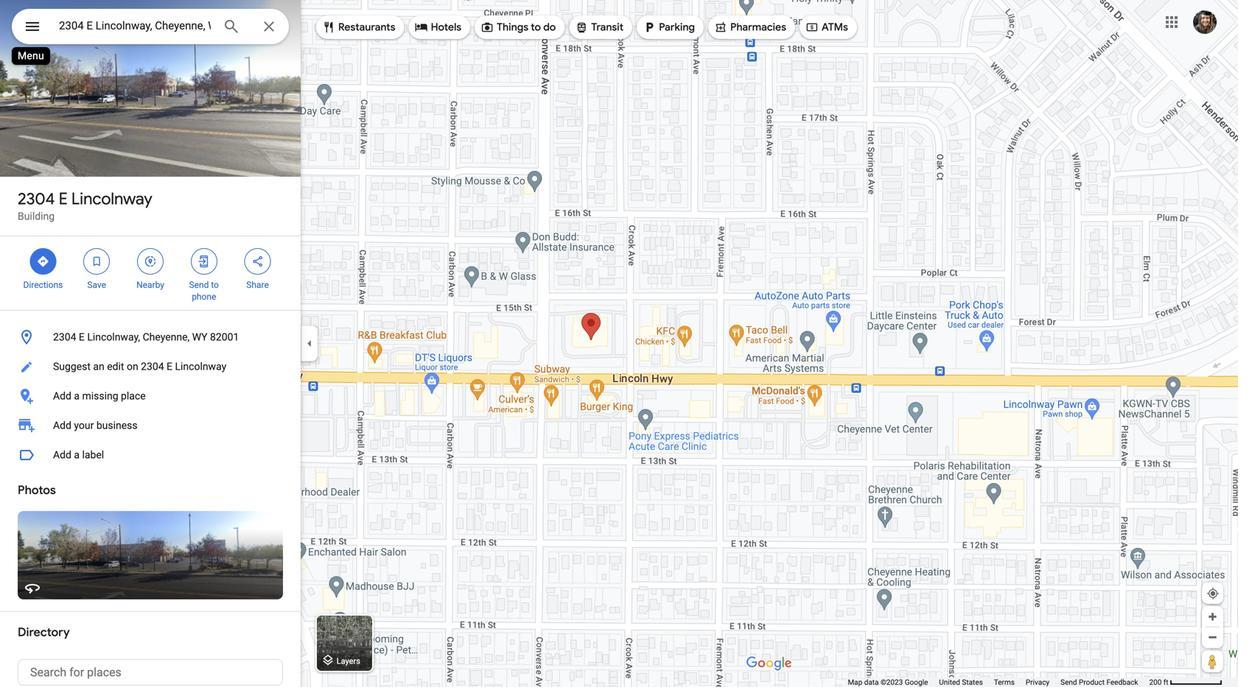 Task type: describe. For each thing, give the bounding box(es) containing it.
cheyenne,
[[143, 331, 190, 344]]

directions
[[23, 280, 63, 290]]

hotels
[[431, 21, 462, 34]]

none text field inside 2304 e lincolnway main content
[[18, 660, 283, 686]]

suggest
[[53, 361, 91, 373]]

terms button
[[994, 678, 1015, 688]]

building
[[18, 210, 55, 223]]

share
[[246, 280, 269, 290]]

map data ©2023 google
[[848, 679, 928, 687]]

add for add your business
[[53, 420, 71, 432]]

e for lincolnway
[[59, 189, 68, 209]]

google maps element
[[0, 0, 1238, 688]]

an
[[93, 361, 104, 373]]


[[643, 19, 656, 35]]

united states
[[939, 679, 983, 687]]

actions for 2304 e lincolnway region
[[0, 237, 301, 310]]

zoom in image
[[1207, 612, 1218, 623]]

e for lincolnway,
[[79, 331, 85, 344]]

united states button
[[939, 678, 983, 688]]

your
[[74, 420, 94, 432]]

data
[[864, 679, 879, 687]]

to inside send to phone
[[211, 280, 219, 290]]

pharmacies
[[730, 21, 786, 34]]

directory
[[18, 625, 70, 641]]

zoom out image
[[1207, 632, 1218, 644]]


[[251, 254, 264, 270]]

terms
[[994, 679, 1015, 687]]


[[197, 254, 211, 270]]

united
[[939, 679, 960, 687]]

 button
[[12, 9, 53, 47]]


[[144, 254, 157, 270]]

things
[[497, 21, 529, 34]]

 search field
[[12, 9, 289, 47]]

send for send to phone
[[189, 280, 209, 290]]

2304 E Lincolnway, Cheyenne, WY 82001 field
[[12, 9, 289, 44]]

2304 for lincolnway,
[[53, 331, 76, 344]]

 parking
[[643, 19, 695, 35]]

e inside button
[[167, 361, 172, 373]]

 pharmacies
[[714, 19, 786, 35]]


[[90, 254, 103, 270]]

photos
[[18, 483, 56, 498]]

ft
[[1164, 679, 1169, 687]]

privacy
[[1026, 679, 1050, 687]]

nearby
[[136, 280, 164, 290]]

add a label button
[[0, 441, 301, 470]]

 atms
[[806, 19, 848, 35]]

send to phone
[[189, 280, 219, 302]]

 hotels
[[415, 19, 462, 35]]

add a label
[[53, 449, 104, 461]]

missing
[[82, 390, 118, 402]]

google account: giulia masi  
(giulia.masi@adept.ai) image
[[1193, 10, 1217, 34]]


[[575, 19, 588, 35]]

200 ft
[[1150, 679, 1169, 687]]

phone
[[192, 292, 216, 302]]

suggest an edit on 2304 e lincolnway
[[53, 361, 226, 373]]

200
[[1150, 679, 1162, 687]]



Task type: vqa. For each thing, say whether or not it's contained in the screenshot.
the top 2304
yes



Task type: locate. For each thing, give the bounding box(es) containing it.
1 horizontal spatial e
[[79, 331, 85, 344]]

footer containing map data ©2023 google
[[848, 678, 1150, 688]]

3 add from the top
[[53, 449, 71, 461]]

None text field
[[18, 660, 283, 686]]

2 vertical spatial 2304
[[141, 361, 164, 373]]

0 vertical spatial lincolnway
[[71, 189, 152, 209]]

restaurants
[[338, 21, 396, 34]]

edit
[[107, 361, 124, 373]]

send left product
[[1061, 679, 1077, 687]]

add your business
[[53, 420, 138, 432]]

2304 inside 2304 e lincolnway building
[[18, 189, 55, 209]]

2 add from the top
[[53, 420, 71, 432]]

0 vertical spatial add
[[53, 390, 71, 402]]

2304 e lincolnway main content
[[0, 0, 301, 688]]

0 vertical spatial e
[[59, 189, 68, 209]]

place
[[121, 390, 146, 402]]

2304 e lincolnway building
[[18, 189, 152, 223]]

send for send product feedback
[[1061, 679, 1077, 687]]

atms
[[822, 21, 848, 34]]

a
[[74, 390, 80, 402], [74, 449, 80, 461]]


[[24, 16, 41, 37]]

None field
[[59, 17, 211, 35]]

privacy button
[[1026, 678, 1050, 688]]

send
[[189, 280, 209, 290], [1061, 679, 1077, 687]]

footer inside the google maps element
[[848, 678, 1150, 688]]

show street view coverage image
[[1202, 651, 1224, 673]]

1 horizontal spatial lincolnway
[[175, 361, 226, 373]]

1 vertical spatial to
[[211, 280, 219, 290]]

1 vertical spatial e
[[79, 331, 85, 344]]

feedback
[[1107, 679, 1138, 687]]

2304 inside button
[[141, 361, 164, 373]]


[[322, 19, 335, 35]]

a inside button
[[74, 390, 80, 402]]

0 horizontal spatial lincolnway
[[71, 189, 152, 209]]

2304 right on
[[141, 361, 164, 373]]

to inside  things to do
[[531, 21, 541, 34]]

a inside button
[[74, 449, 80, 461]]

1 a from the top
[[74, 390, 80, 402]]

lincolnway
[[71, 189, 152, 209], [175, 361, 226, 373]]

add for add a label
[[53, 449, 71, 461]]

send product feedback button
[[1061, 678, 1138, 688]]

lincolnway inside 2304 e lincolnway building
[[71, 189, 152, 209]]

2304
[[18, 189, 55, 209], [53, 331, 76, 344], [141, 361, 164, 373]]

suggest an edit on 2304 e lincolnway button
[[0, 352, 301, 382]]

to
[[531, 21, 541, 34], [211, 280, 219, 290]]

none field inside 2304 e lincolnway, cheyenne, wy 82001 field
[[59, 17, 211, 35]]

send inside button
[[1061, 679, 1077, 687]]

add left your
[[53, 420, 71, 432]]

footer
[[848, 678, 1150, 688]]

2304 e lincolnway, cheyenne, wy 82001 button
[[0, 323, 301, 352]]

0 horizontal spatial e
[[59, 189, 68, 209]]

add inside button
[[53, 390, 71, 402]]

send inside send to phone
[[189, 280, 209, 290]]

2 vertical spatial add
[[53, 449, 71, 461]]

2304 inside button
[[53, 331, 76, 344]]

label
[[82, 449, 104, 461]]

lincolnway inside button
[[175, 361, 226, 373]]

 things to do
[[481, 19, 556, 35]]


[[415, 19, 428, 35]]

0 vertical spatial send
[[189, 280, 209, 290]]

to left do
[[531, 21, 541, 34]]

1 horizontal spatial to
[[531, 21, 541, 34]]

wy
[[192, 331, 208, 344]]


[[36, 254, 50, 270]]

save
[[87, 280, 106, 290]]

2 vertical spatial e
[[167, 361, 172, 373]]

send product feedback
[[1061, 679, 1138, 687]]

a for missing
[[74, 390, 80, 402]]

add left the label
[[53, 449, 71, 461]]

1 vertical spatial 2304
[[53, 331, 76, 344]]


[[481, 19, 494, 35]]

0 horizontal spatial to
[[211, 280, 219, 290]]

add for add a missing place
[[53, 390, 71, 402]]

 restaurants
[[322, 19, 396, 35]]

collapse side panel image
[[301, 336, 318, 352]]

google
[[905, 679, 928, 687]]

add down suggest
[[53, 390, 71, 402]]

lincolnway up 
[[71, 189, 152, 209]]

layers
[[337, 657, 360, 666]]

e inside button
[[79, 331, 85, 344]]

business
[[96, 420, 138, 432]]

add a missing place
[[53, 390, 146, 402]]

a for label
[[74, 449, 80, 461]]

1 vertical spatial add
[[53, 420, 71, 432]]

a left missing
[[74, 390, 80, 402]]

©2023
[[881, 679, 903, 687]]

map
[[848, 679, 863, 687]]

2 a from the top
[[74, 449, 80, 461]]


[[806, 19, 819, 35]]

200 ft button
[[1150, 679, 1223, 687]]

1 add from the top
[[53, 390, 71, 402]]

add your business link
[[0, 411, 301, 441]]

send up phone
[[189, 280, 209, 290]]

add inside button
[[53, 449, 71, 461]]

2 horizontal spatial e
[[167, 361, 172, 373]]

2304 up building
[[18, 189, 55, 209]]

lincolnway,
[[87, 331, 140, 344]]

2304 up suggest
[[53, 331, 76, 344]]

0 vertical spatial to
[[531, 21, 541, 34]]

e
[[59, 189, 68, 209], [79, 331, 85, 344], [167, 361, 172, 373]]

1 vertical spatial lincolnway
[[175, 361, 226, 373]]

add a missing place button
[[0, 382, 301, 411]]

1 horizontal spatial send
[[1061, 679, 1077, 687]]

0 vertical spatial a
[[74, 390, 80, 402]]

e inside 2304 e lincolnway building
[[59, 189, 68, 209]]

2304 for lincolnway
[[18, 189, 55, 209]]


[[714, 19, 728, 35]]

parking
[[659, 21, 695, 34]]

82001
[[210, 331, 239, 344]]

do
[[543, 21, 556, 34]]

product
[[1079, 679, 1105, 687]]

to up phone
[[211, 280, 219, 290]]

a left the label
[[74, 449, 80, 461]]

0 vertical spatial 2304
[[18, 189, 55, 209]]

1 vertical spatial a
[[74, 449, 80, 461]]

2304 e lincolnway, cheyenne, wy 82001
[[53, 331, 239, 344]]

0 horizontal spatial send
[[189, 280, 209, 290]]

states
[[962, 679, 983, 687]]

on
[[127, 361, 138, 373]]

1 vertical spatial send
[[1061, 679, 1077, 687]]

 transit
[[575, 19, 624, 35]]

lincolnway down wy
[[175, 361, 226, 373]]

add
[[53, 390, 71, 402], [53, 420, 71, 432], [53, 449, 71, 461]]

transit
[[591, 21, 624, 34]]

show your location image
[[1207, 587, 1220, 601]]



